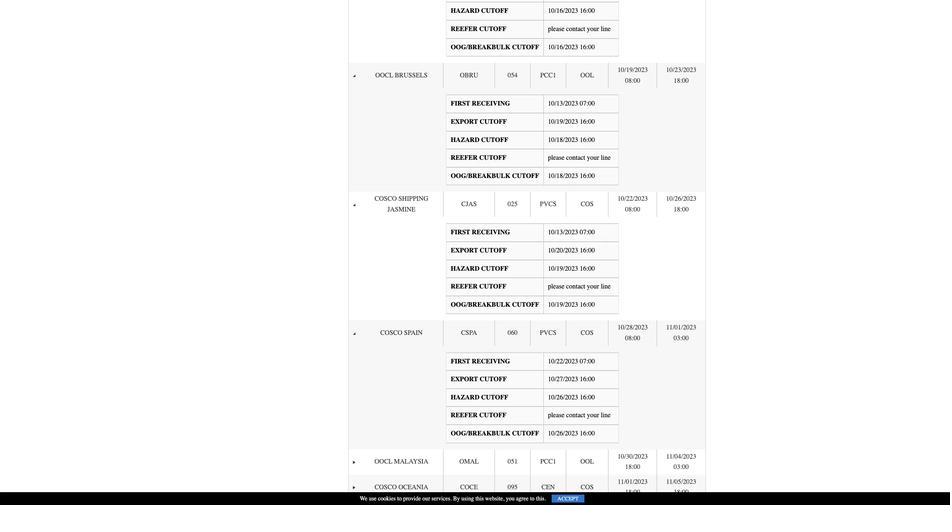 Task type: vqa. For each thing, say whether or not it's contained in the screenshot.


Task type: locate. For each thing, give the bounding box(es) containing it.
use
[[369, 496, 377, 503]]

1 hazard from the top
[[451, 7, 479, 15]]

1 row from the top
[[349, 63, 705, 88]]

export for 10/19/2023 16:00
[[451, 118, 478, 126]]

3 line from the top
[[601, 283, 611, 291]]

first
[[451, 100, 470, 107], [451, 229, 470, 236], [451, 358, 470, 365]]

to left this.
[[530, 496, 535, 503]]

please
[[548, 25, 565, 33], [548, 154, 565, 162], [548, 283, 565, 291], [548, 412, 565, 420]]

provide
[[403, 496, 421, 503]]

1 vertical spatial 10/26/2023
[[548, 394, 578, 402]]

08:00 inside 10/28/2023 08:00
[[625, 335, 640, 342]]

hazard for 10/26/2023 16:00
[[451, 394, 479, 402]]

1 vertical spatial 10/19/2023 16:00
[[548, 265, 595, 273]]

2 vertical spatial first receiving
[[451, 358, 510, 365]]

pvcs for 025
[[540, 201, 557, 208]]

pcc1 for 054
[[540, 72, 556, 79]]

accept
[[557, 496, 579, 502]]

pvcs cell for 025
[[530, 192, 566, 217]]

cookies
[[378, 496, 396, 503]]

oocl brussels cell
[[360, 63, 443, 88]]

10/23/2023 18:00 cell
[[657, 63, 705, 88]]

1 reefer from the top
[[451, 25, 478, 33]]

2 vertical spatial export cutoff
[[451, 376, 507, 384]]

2 10/18/2023 from the top
[[548, 172, 578, 180]]

pcc1 cell for 054
[[530, 63, 566, 88]]

1 cos cell from the top
[[566, 192, 608, 217]]

oog/breakbulk up obru
[[451, 43, 510, 51]]

3 your from the top
[[587, 283, 599, 291]]

malaysia
[[394, 459, 428, 466]]

2 cos from the top
[[581, 330, 594, 337]]

3 08:00 from the top
[[625, 335, 640, 342]]

3 reefer from the top
[[451, 283, 478, 291]]

oocl brussels
[[375, 72, 428, 79]]

08:00 inside 10/19/2023 08:00
[[625, 77, 640, 84]]

10/13/2023 for 10/20/2023
[[548, 229, 578, 236]]

1 10/16/2023 16:00 from the top
[[548, 7, 595, 15]]

4 reefer cutoff from the top
[[451, 412, 506, 420]]

1 10/13/2023 from the top
[[548, 100, 578, 107]]

4 line from the top
[[601, 412, 611, 420]]

1 pcc1 from the top
[[540, 72, 556, 79]]

07:00 for 10/27/2023 16:00
[[580, 358, 595, 365]]

reefer cutoff
[[451, 25, 506, 33], [451, 154, 506, 162], [451, 283, 506, 291], [451, 412, 506, 420]]

03:00 for 11/01/2023 03:00
[[674, 335, 689, 342]]

4 contact from the top
[[566, 412, 585, 420]]

0 vertical spatial 10/19/2023 16:00
[[548, 118, 595, 126]]

08:00 inside 10/22/2023 08:00
[[625, 206, 640, 213]]

1 pvcs from the top
[[540, 201, 557, 208]]

1 ool cell from the top
[[566, 63, 608, 88]]

row containing 10/30/2023 18:00
[[349, 450, 705, 475]]

1 pvcs cell from the top
[[530, 192, 566, 217]]

ool
[[580, 72, 594, 79], [580, 459, 594, 466]]

pcc1 up cen
[[540, 459, 556, 466]]

3 first receiving from the top
[[451, 358, 510, 365]]

0 vertical spatial pvcs cell
[[530, 192, 566, 217]]

hazard cutoff for 10/26/2023 16:00
[[451, 394, 508, 402]]

0 vertical spatial 10/13/2023
[[548, 100, 578, 107]]

oog/breakbulk cutoff up the 054
[[451, 43, 539, 51]]

1 10/16/2023 from the top
[[548, 7, 578, 15]]

11/05/2023 18:00
[[666, 479, 696, 497]]

to
[[397, 496, 402, 503], [530, 496, 535, 503]]

0 vertical spatial pvcs
[[540, 201, 557, 208]]

2 vertical spatial first
[[451, 358, 470, 365]]

please for 10/20/2023 16:00
[[548, 283, 565, 291]]

1 10/13/2023 07:00 from the top
[[548, 100, 595, 107]]

your
[[587, 25, 599, 33], [587, 154, 599, 162], [587, 283, 599, 291], [587, 412, 599, 420]]

0 vertical spatial cos cell
[[566, 192, 608, 217]]

2 hazard from the top
[[451, 136, 479, 144]]

1 contact from the top
[[566, 25, 585, 33]]

10/18/2023
[[548, 136, 578, 144], [548, 172, 578, 180]]

pcc1 cell right the 054
[[530, 63, 566, 88]]

18:00 inside the 11/01/2023 18:00
[[625, 489, 640, 497]]

1 horizontal spatial 10/22/2023
[[618, 195, 648, 203]]

oog/breakbulk cutoff up 060
[[451, 301, 539, 309]]

11/04/2023 03:00 cell
[[657, 450, 705, 475]]

2 03:00 from the top
[[674, 464, 689, 471]]

10/22/2023 07:00
[[548, 358, 595, 365]]

first receiving
[[451, 100, 510, 107], [451, 229, 510, 236], [451, 358, 510, 365]]

oog/breakbulk for 10/19/2023 16:00
[[451, 301, 510, 309]]

oog/breakbulk cutoff for 10/18/2023 16:00
[[451, 172, 539, 180]]

line for 10/19/2023 16:00
[[601, 154, 611, 162]]

10/19/2023
[[618, 66, 648, 74], [548, 118, 578, 126], [548, 265, 578, 273], [548, 301, 578, 309]]

1 08:00 from the top
[[625, 77, 640, 84]]

cen cell
[[530, 475, 566, 501]]

03:00 inside the "11/04/2023 03:00"
[[674, 464, 689, 471]]

1 vertical spatial 08:00
[[625, 206, 640, 213]]

10/16/2023 16:00
[[548, 7, 595, 15], [548, 43, 595, 51]]

3 hazard cutoff from the top
[[451, 265, 508, 273]]

cosco
[[375, 195, 397, 203], [380, 330, 402, 337], [375, 484, 397, 491]]

hazard
[[451, 7, 479, 15], [451, 136, 479, 144], [451, 265, 479, 273], [451, 394, 479, 402]]

omal cell
[[443, 450, 495, 475]]

10/19/2023 16:00 for hazard cutoff
[[548, 265, 595, 273]]

3 oog/breakbulk from the top
[[451, 301, 510, 309]]

10/26/2023 18:00 cell
[[657, 192, 705, 217]]

3 contact from the top
[[566, 283, 585, 291]]

cosco left spain at the left bottom
[[380, 330, 402, 337]]

4 please contact your line from the top
[[548, 412, 611, 420]]

cosco oceania cell
[[360, 475, 443, 501]]

coce cell
[[443, 475, 495, 501]]

3 cos cell from the top
[[566, 475, 608, 501]]

11/01/2023 18:00 cell
[[608, 475, 657, 501]]

receiving down 060 cell
[[472, 358, 510, 365]]

060
[[508, 330, 518, 337]]

pcc1 right the 054
[[540, 72, 556, 79]]

1 first receiving from the top
[[451, 100, 510, 107]]

0 vertical spatial 10/22/2023
[[618, 195, 648, 203]]

10/18/2023 for hazard cutoff
[[548, 136, 578, 144]]

10/18/2023 16:00
[[548, 136, 595, 144], [548, 172, 595, 180]]

receiving
[[472, 100, 510, 107], [472, 229, 510, 236], [472, 358, 510, 365]]

0 vertical spatial export cutoff
[[451, 118, 507, 126]]

your for 10/27/2023 16:00
[[587, 412, 599, 420]]

coce
[[460, 484, 478, 491]]

03:00
[[674, 335, 689, 342], [674, 464, 689, 471]]

obru cell
[[443, 63, 495, 88]]

4 oog/breakbulk cutoff from the top
[[451, 430, 539, 438]]

pvcs right 060
[[540, 330, 557, 337]]

1 vertical spatial cos
[[581, 330, 594, 337]]

receiving for 10/20/2023 16:00
[[472, 229, 510, 236]]

2 vertical spatial 07:00
[[580, 358, 595, 365]]

0 vertical spatial pcc1
[[540, 72, 556, 79]]

cos cell for 11/01/2023
[[566, 475, 608, 501]]

oocl left malaysia
[[375, 459, 392, 466]]

cos
[[581, 201, 594, 208], [581, 330, 594, 337], [581, 484, 594, 491]]

1 vertical spatial cos cell
[[566, 321, 608, 346]]

oocl
[[375, 72, 393, 79], [375, 459, 392, 466]]

export for 10/27/2023 16:00
[[451, 376, 478, 384]]

0 vertical spatial 11/01/2023
[[666, 324, 696, 332]]

0 vertical spatial 10/16/2023
[[548, 7, 578, 15]]

08:00 for 10/19/2023 08:00
[[625, 77, 640, 84]]

10/26/2023 inside 10/26/2023 18:00 cell
[[666, 195, 696, 203]]

2 please from the top
[[548, 154, 565, 162]]

pvcs
[[540, 201, 557, 208], [540, 330, 557, 337]]

10/22/2023 inside cell
[[618, 195, 648, 203]]

line
[[601, 25, 611, 33], [601, 154, 611, 162], [601, 283, 611, 291], [601, 412, 611, 420]]

1 vertical spatial first receiving
[[451, 229, 510, 236]]

cosco inside cosco spain cell
[[380, 330, 402, 337]]

4 please from the top
[[548, 412, 565, 420]]

0 vertical spatial cos
[[581, 201, 594, 208]]

0 horizontal spatial 10/22/2023
[[548, 358, 578, 365]]

10/19/2023 16:00
[[548, 118, 595, 126], [548, 265, 595, 273], [548, 301, 595, 309]]

ool cell for 10/30/2023
[[566, 450, 608, 475]]

export cutoff for 10/27/2023 16:00
[[451, 376, 507, 384]]

oog/breakbulk cutoff for 10/19/2023 16:00
[[451, 301, 539, 309]]

10/13/2023 07:00 for 10/20/2023
[[548, 229, 595, 236]]

hazard cutoff
[[451, 7, 508, 15], [451, 136, 508, 144], [451, 265, 508, 273], [451, 394, 508, 402]]

cutoff
[[481, 7, 508, 15], [479, 25, 506, 33], [512, 43, 539, 51], [480, 118, 507, 126], [481, 136, 508, 144], [479, 154, 506, 162], [512, 172, 539, 180], [480, 247, 507, 255], [481, 265, 508, 273], [479, 283, 506, 291], [512, 301, 539, 309], [480, 376, 507, 384], [481, 394, 508, 402], [479, 412, 506, 420], [512, 430, 539, 438]]

2 pcc1 cell from the top
[[530, 450, 566, 475]]

oog/breakbulk
[[451, 43, 510, 51], [451, 172, 510, 180], [451, 301, 510, 309], [451, 430, 510, 438]]

pvcs cell
[[530, 192, 566, 217], [530, 321, 566, 346]]

1 export from the top
[[451, 118, 478, 126]]

first down cjas cell
[[451, 229, 470, 236]]

2 first from the top
[[451, 229, 470, 236]]

2 10/16/2023 from the top
[[548, 43, 578, 51]]

1 vertical spatial pcc1 cell
[[530, 450, 566, 475]]

10/22/2023
[[618, 195, 648, 203], [548, 358, 578, 365]]

ool cell
[[566, 63, 608, 88], [566, 450, 608, 475]]

please contact your line for 10/19/2023
[[548, 154, 611, 162]]

2 first receiving from the top
[[451, 229, 510, 236]]

cosco inside cosco shipping jasmine
[[375, 195, 397, 203]]

export cutoff
[[451, 118, 507, 126], [451, 247, 507, 255], [451, 376, 507, 384]]

oog/breakbulk for 10/26/2023 16:00
[[451, 430, 510, 438]]

2 pvcs from the top
[[540, 330, 557, 337]]

first for 10/19/2023 16:00
[[451, 100, 470, 107]]

export for 10/20/2023 16:00
[[451, 247, 478, 255]]

0 horizontal spatial to
[[397, 496, 402, 503]]

receiving down 025 cell
[[472, 229, 510, 236]]

07:00 for 10/20/2023 16:00
[[580, 229, 595, 236]]

pcc1 cell
[[530, 63, 566, 88], [530, 450, 566, 475]]

oog/breakbulk up 'cspa'
[[451, 301, 510, 309]]

1 vertical spatial cosco
[[380, 330, 402, 337]]

1 vertical spatial 10/13/2023 07:00
[[548, 229, 595, 236]]

18:00 for 11/01/2023 18:00
[[625, 489, 640, 497]]

4 hazard from the top
[[451, 394, 479, 402]]

10/28/2023
[[618, 324, 648, 332]]

0 vertical spatial cosco
[[375, 195, 397, 203]]

cen
[[542, 484, 555, 491]]

0 vertical spatial 03:00
[[674, 335, 689, 342]]

1 oog/breakbulk cutoff from the top
[[451, 43, 539, 51]]

reefer cutoff for 10/27/2023 16:00
[[451, 412, 506, 420]]

cjas cell
[[443, 192, 495, 217]]

0 vertical spatial export
[[451, 118, 478, 126]]

1 cos from the top
[[581, 201, 594, 208]]

first down obru cell
[[451, 100, 470, 107]]

0 vertical spatial first
[[451, 100, 470, 107]]

1 first from the top
[[451, 100, 470, 107]]

oog/breakbulk cutoff up 051 at the right of page
[[451, 430, 539, 438]]

receiving down 054 cell
[[472, 100, 510, 107]]

0 vertical spatial pcc1 cell
[[530, 63, 566, 88]]

2 10/16/2023 16:00 from the top
[[548, 43, 595, 51]]

cjas
[[461, 201, 477, 208]]

10/20/2023 16:00
[[548, 247, 595, 255]]

oocl left brussels
[[375, 72, 393, 79]]

2 your from the top
[[587, 154, 599, 162]]

1 vertical spatial ool cell
[[566, 450, 608, 475]]

03:00 inside 11/01/2023 03:00
[[674, 335, 689, 342]]

1 vertical spatial export
[[451, 247, 478, 255]]

10/13/2023
[[548, 100, 578, 107], [548, 229, 578, 236]]

cosco up "cookies"
[[375, 484, 397, 491]]

2 07:00 from the top
[[580, 229, 595, 236]]

4 hazard cutoff from the top
[[451, 394, 508, 402]]

10/26/2023 for oog/breakbulk cutoff
[[548, 430, 578, 438]]

cosco shipping jasmine
[[375, 195, 428, 213]]

first receiving down obru cell
[[451, 100, 510, 107]]

18:00 inside 11/05/2023 18:00
[[674, 489, 689, 497]]

export cutoff for 10/19/2023 16:00
[[451, 118, 507, 126]]

first receiving for 10/20/2023 16:00
[[451, 229, 510, 236]]

4 your from the top
[[587, 412, 599, 420]]

reefer
[[451, 25, 478, 33], [451, 154, 478, 162], [451, 283, 478, 291], [451, 412, 478, 420]]

10/26/2023 18:00
[[666, 195, 696, 213]]

cspa
[[461, 330, 477, 337]]

10/28/2023 08:00
[[618, 324, 648, 342]]

oog/breakbulk cutoff
[[451, 43, 539, 51], [451, 172, 539, 180], [451, 301, 539, 309], [451, 430, 539, 438]]

1 horizontal spatial 11/01/2023
[[666, 324, 696, 332]]

3 first from the top
[[451, 358, 470, 365]]

hazard cutoff for 10/19/2023 16:00
[[451, 265, 508, 273]]

08:00 for 10/28/2023 08:00
[[625, 335, 640, 342]]

18:00
[[674, 77, 689, 84], [674, 206, 689, 213], [625, 464, 640, 471], [625, 489, 640, 497], [674, 489, 689, 497]]

1 vertical spatial 10/18/2023 16:00
[[548, 172, 595, 180]]

4 oog/breakbulk from the top
[[451, 430, 510, 438]]

10/26/2023 16:00
[[548, 394, 595, 402], [548, 430, 595, 438]]

receiving for 10/19/2023 16:00
[[472, 100, 510, 107]]

10/22/2023 08:00 cell
[[608, 192, 657, 217]]

to down cosco oceania
[[397, 496, 402, 503]]

1 vertical spatial 07:00
[[580, 229, 595, 236]]

cosco shipping jasmine cell
[[360, 192, 443, 217]]

1 pcc1 cell from the top
[[530, 63, 566, 88]]

10/19/2023 for oog/breakbulk cutoff
[[548, 301, 578, 309]]

1 vertical spatial 10/16/2023 16:00
[[548, 43, 595, 51]]

18:00 for 10/30/2023 18:00
[[625, 464, 640, 471]]

receiving for 10/27/2023 16:00
[[472, 358, 510, 365]]

18:00 inside '10/26/2023 18:00'
[[674, 206, 689, 213]]

2 contact from the top
[[566, 154, 585, 162]]

2 ool cell from the top
[[566, 450, 608, 475]]

cosco oceania
[[375, 484, 428, 491]]

0 vertical spatial 07:00
[[580, 100, 595, 107]]

0 vertical spatial 10/13/2023 07:00
[[548, 100, 595, 107]]

2 receiving from the top
[[472, 229, 510, 236]]

oog/breakbulk up cjas
[[451, 172, 510, 180]]

1 ool from the top
[[580, 72, 594, 79]]

oog/breakbulk cutoff up 025
[[451, 172, 539, 180]]

2 vertical spatial 08:00
[[625, 335, 640, 342]]

11/01/2023 03:00 cell
[[657, 321, 705, 346]]

cos for 10/22/2023
[[581, 201, 594, 208]]

pcc1
[[540, 72, 556, 79], [540, 459, 556, 466]]

10/26/2023
[[666, 195, 696, 203], [548, 394, 578, 402], [548, 430, 578, 438]]

1 vertical spatial ool
[[580, 459, 594, 466]]

1 vertical spatial 10/18/2023
[[548, 172, 578, 180]]

oog/breakbulk up omal
[[451, 430, 510, 438]]

reefer for 10/27/2023 16:00
[[451, 412, 478, 420]]

1 receiving from the top
[[472, 100, 510, 107]]

1 10/19/2023 16:00 from the top
[[548, 118, 595, 126]]

1 vertical spatial export cutoff
[[451, 247, 507, 255]]

2 oog/breakbulk cutoff from the top
[[451, 172, 539, 180]]

0 vertical spatial 10/26/2023 16:00
[[548, 394, 595, 402]]

export
[[451, 118, 478, 126], [451, 247, 478, 255], [451, 376, 478, 384]]

first down cspa cell
[[451, 358, 470, 365]]

3 hazard from the top
[[451, 265, 479, 273]]

first for 10/20/2023 16:00
[[451, 229, 470, 236]]

11/01/2023
[[666, 324, 696, 332], [618, 479, 648, 486]]

ool for 10/30/2023
[[580, 459, 594, 466]]

2 pvcs cell from the top
[[530, 321, 566, 346]]

1 vertical spatial pvcs
[[540, 330, 557, 337]]

10 16:00 from the top
[[580, 394, 595, 402]]

2 vertical spatial cosco
[[375, 484, 397, 491]]

1 vertical spatial 10/13/2023
[[548, 229, 578, 236]]

0 vertical spatial oocl
[[375, 72, 393, 79]]

0 vertical spatial 10/18/2023
[[548, 136, 578, 144]]

1 export cutoff from the top
[[451, 118, 507, 126]]

3 row from the top
[[349, 321, 705, 346]]

please contact your line for 10/27/2023
[[548, 412, 611, 420]]

18:00 for 10/23/2023 18:00
[[674, 77, 689, 84]]

1 your from the top
[[587, 25, 599, 33]]

10/18/2023 for oog/breakbulk cutoff
[[548, 172, 578, 180]]

0 vertical spatial ool cell
[[566, 63, 608, 88]]

2 vertical spatial receiving
[[472, 358, 510, 365]]

0 vertical spatial ool
[[580, 72, 594, 79]]

1 vertical spatial first
[[451, 229, 470, 236]]

0 vertical spatial 10/18/2023 16:00
[[548, 136, 595, 144]]

2 10/18/2023 16:00 from the top
[[548, 172, 595, 180]]

060 cell
[[495, 321, 530, 346]]

contact
[[566, 25, 585, 33], [566, 154, 585, 162], [566, 283, 585, 291], [566, 412, 585, 420]]

pvcs cell right 025
[[530, 192, 566, 217]]

1 vertical spatial pcc1
[[540, 459, 556, 466]]

3 10/19/2023 16:00 from the top
[[548, 301, 595, 309]]

2 10/19/2023 16:00 from the top
[[548, 265, 595, 273]]

first receiving down cspa cell
[[451, 358, 510, 365]]

pvcs cell right 060
[[530, 321, 566, 346]]

2 vertical spatial cos
[[581, 484, 594, 491]]

2 vertical spatial cos cell
[[566, 475, 608, 501]]

0 vertical spatial receiving
[[472, 100, 510, 107]]

5 row from the top
[[349, 475, 705, 501]]

1 10/18/2023 16:00 from the top
[[548, 136, 595, 144]]

first receiving down cjas cell
[[451, 229, 510, 236]]

1 vertical spatial pvcs cell
[[530, 321, 566, 346]]

07:00 for 10/19/2023 16:00
[[580, 100, 595, 107]]

1 vertical spatial receiving
[[472, 229, 510, 236]]

3 receiving from the top
[[472, 358, 510, 365]]

cosco for cosco spain
[[380, 330, 402, 337]]

1 10/26/2023 16:00 from the top
[[548, 394, 595, 402]]

cosco up jasmine
[[375, 195, 397, 203]]

cosco inside cell
[[375, 484, 397, 491]]

row group
[[349, 0, 705, 501]]

2 vertical spatial 10/26/2023
[[548, 430, 578, 438]]

3 07:00 from the top
[[580, 358, 595, 365]]

cosco spain cell
[[360, 321, 443, 346]]

0 vertical spatial 10/26/2023
[[666, 195, 696, 203]]

this.
[[536, 496, 546, 503]]

1 10/18/2023 from the top
[[548, 136, 578, 144]]

10/19/2023 16:00 for oog/breakbulk cutoff
[[548, 301, 595, 309]]

3 please from the top
[[548, 283, 565, 291]]

1 vertical spatial 03:00
[[674, 464, 689, 471]]

10/13/2023 07:00
[[548, 100, 595, 107], [548, 229, 595, 236]]

2 row from the top
[[349, 192, 705, 217]]

2 pcc1 from the top
[[540, 459, 556, 466]]

1 reefer cutoff from the top
[[451, 25, 506, 33]]

18:00 inside 10/30/2023 18:00
[[625, 464, 640, 471]]

1 please from the top
[[548, 25, 565, 33]]

0 horizontal spatial 11/01/2023
[[618, 479, 648, 486]]

2 vertical spatial 10/19/2023 16:00
[[548, 301, 595, 309]]

1 horizontal spatial to
[[530, 496, 535, 503]]

cos cell
[[566, 192, 608, 217], [566, 321, 608, 346], [566, 475, 608, 501]]

row containing 11/01/2023 18:00
[[349, 475, 705, 501]]

10/18/2023 16:00 for hazard cutoff
[[548, 136, 595, 144]]

obru
[[460, 72, 478, 79]]

4 reefer from the top
[[451, 412, 478, 420]]

1 vertical spatial 10/26/2023 16:00
[[548, 430, 595, 438]]

1 vertical spatial 10/16/2023
[[548, 43, 578, 51]]

07:00
[[580, 100, 595, 107], [580, 229, 595, 236], [580, 358, 595, 365]]

hazard cutoff for 10/16/2023 16:00
[[451, 7, 508, 15]]

2 please contact your line from the top
[[548, 154, 611, 162]]

16:00
[[580, 7, 595, 15], [580, 43, 595, 51], [580, 118, 595, 126], [580, 136, 595, 144], [580, 172, 595, 180], [580, 247, 595, 255], [580, 265, 595, 273], [580, 301, 595, 309], [580, 376, 595, 384], [580, 394, 595, 402], [580, 430, 595, 438]]

1 03:00 from the top
[[674, 335, 689, 342]]

2 ool from the top
[[580, 459, 594, 466]]

using
[[461, 496, 474, 503]]

3 oog/breakbulk cutoff from the top
[[451, 301, 539, 309]]

2 vertical spatial export
[[451, 376, 478, 384]]

2 10/13/2023 07:00 from the top
[[548, 229, 595, 236]]

row
[[349, 63, 705, 88], [349, 192, 705, 217], [349, 321, 705, 346], [349, 450, 705, 475], [349, 475, 705, 501]]

we
[[360, 496, 367, 503]]

0 vertical spatial first receiving
[[451, 100, 510, 107]]

1 to from the left
[[397, 496, 402, 503]]

18:00 inside 10/23/2023 18:00
[[674, 77, 689, 84]]

1 vertical spatial oocl
[[375, 459, 392, 466]]

tree grid
[[349, 0, 705, 501]]

by
[[453, 496, 460, 503]]

10/16/2023
[[548, 7, 578, 15], [548, 43, 578, 51]]

4 row from the top
[[349, 450, 705, 475]]

08:00
[[625, 77, 640, 84], [625, 206, 640, 213], [625, 335, 640, 342]]

1 vertical spatial 11/01/2023
[[618, 479, 648, 486]]

11/01/2023 18:00
[[618, 479, 648, 497]]

8 16:00 from the top
[[580, 301, 595, 309]]

0 vertical spatial 10/16/2023 16:00
[[548, 7, 595, 15]]

pcc1 cell up cen
[[530, 450, 566, 475]]

051
[[508, 459, 518, 466]]

please contact your line
[[548, 25, 611, 33], [548, 154, 611, 162], [548, 283, 611, 291], [548, 412, 611, 420]]

pvcs right 025
[[540, 201, 557, 208]]

10/16/2023 for hazard cutoff
[[548, 7, 578, 15]]

2 oog/breakbulk from the top
[[451, 172, 510, 180]]

2 export from the top
[[451, 247, 478, 255]]

pcc1 for 051
[[540, 459, 556, 466]]

1 vertical spatial 10/22/2023
[[548, 358, 578, 365]]

0 vertical spatial 08:00
[[625, 77, 640, 84]]



Task type: describe. For each thing, give the bounding box(es) containing it.
095 cell
[[495, 475, 530, 501]]

054 cell
[[495, 63, 530, 88]]

10/19/2023 08:00
[[618, 66, 648, 84]]

10/22/2023 08:00
[[618, 195, 648, 213]]

hazard for 10/16/2023 16:00
[[451, 7, 479, 15]]

10/20/2023
[[548, 247, 578, 255]]

contact for 10/27/2023
[[566, 412, 585, 420]]

oog/breakbulk cutoff for 10/26/2023 16:00
[[451, 430, 539, 438]]

10/19/2023 inside "10/19/2023 08:00" "cell"
[[618, 66, 648, 74]]

spain
[[404, 330, 423, 337]]

10/19/2023 08:00 cell
[[608, 63, 657, 88]]

11/01/2023 for 18:00
[[618, 479, 648, 486]]

ool cell for 10/19/2023
[[566, 63, 608, 88]]

10/30/2023
[[618, 453, 648, 461]]

oceania
[[398, 484, 428, 491]]

1 16:00 from the top
[[580, 7, 595, 15]]

10/23/2023 18:00
[[666, 66, 696, 84]]

10/27/2023 16:00
[[548, 376, 595, 384]]

our
[[422, 496, 430, 503]]

11/04/2023
[[666, 453, 696, 461]]

cspa cell
[[443, 321, 495, 346]]

11/01/2023 03:00
[[666, 324, 696, 342]]

agree
[[516, 496, 529, 503]]

pcc1 cell for 051
[[530, 450, 566, 475]]

10/26/2023 for hazard cutoff
[[548, 394, 578, 402]]

contact for 10/19/2023
[[566, 154, 585, 162]]

oocl malaysia cell
[[360, 450, 443, 475]]

oog/breakbulk for 10/16/2023 16:00
[[451, 43, 510, 51]]

3 16:00 from the top
[[580, 118, 595, 126]]

10/30/2023 18:00 cell
[[608, 450, 657, 475]]

we use cookies to provide our services. by using this website, you agree to this.
[[360, 496, 546, 503]]

oocl malaysia
[[375, 459, 428, 466]]

cosco for cosco shipping jasmine
[[375, 195, 397, 203]]

reefer cutoff for 10/19/2023 16:00
[[451, 154, 506, 162]]

10/19/2023 16:00 for export cutoff
[[548, 118, 595, 126]]

you
[[506, 496, 515, 503]]

054
[[508, 72, 518, 79]]

reefer for 10/20/2023 16:00
[[451, 283, 478, 291]]

10/22/2023 for 08:00
[[618, 195, 648, 203]]

this
[[475, 496, 484, 503]]

11/05/2023 18:00 cell
[[657, 475, 705, 501]]

pvcs cell for 060
[[530, 321, 566, 346]]

reefer cutoff for 10/20/2023 16:00
[[451, 283, 506, 291]]

accept button
[[552, 495, 584, 503]]

row containing 10/28/2023 08:00
[[349, 321, 705, 346]]

18:00 for 11/05/2023 18:00
[[674, 489, 689, 497]]

11/04/2023 03:00
[[666, 453, 696, 471]]

10/23/2023
[[666, 66, 696, 74]]

11/05/2023
[[666, 479, 696, 486]]

tree grid containing hazard cutoff
[[349, 0, 705, 501]]

ool for 10/19/2023
[[580, 72, 594, 79]]

first for 10/27/2023 16:00
[[451, 358, 470, 365]]

your for 10/20/2023 16:00
[[587, 283, 599, 291]]

line for 10/27/2023 16:00
[[601, 412, 611, 420]]

1 please contact your line from the top
[[548, 25, 611, 33]]

services.
[[432, 496, 452, 503]]

025
[[508, 201, 518, 208]]

10/30/2023 18:00
[[618, 453, 648, 471]]

oocl for oocl brussels
[[375, 72, 393, 79]]

oog/breakbulk for 10/18/2023 16:00
[[451, 172, 510, 180]]

pvcs for 060
[[540, 330, 557, 337]]

row containing cosco shipping jasmine
[[349, 192, 705, 217]]

cos for 11/01/2023
[[581, 484, 594, 491]]

11 16:00 from the top
[[580, 430, 595, 438]]

please for 10/27/2023 16:00
[[548, 412, 565, 420]]

10/16/2023 16:00 for oog/breakbulk cutoff
[[548, 43, 595, 51]]

10/27/2023
[[548, 376, 578, 384]]

5 16:00 from the top
[[580, 172, 595, 180]]

10/18/2023 16:00 for oog/breakbulk cutoff
[[548, 172, 595, 180]]

cosco spain
[[380, 330, 423, 337]]

please for 10/19/2023 16:00
[[548, 154, 565, 162]]

first receiving for 10/19/2023 16:00
[[451, 100, 510, 107]]

025 cell
[[495, 192, 530, 217]]

11/01/2023 for 03:00
[[666, 324, 696, 332]]

10/19/2023 for export cutoff
[[548, 118, 578, 126]]

18:00 for 10/26/2023 18:00
[[674, 206, 689, 213]]

095
[[508, 484, 518, 491]]

9 16:00 from the top
[[580, 376, 595, 384]]

10/28/2023 08:00 cell
[[608, 321, 657, 346]]

brussels
[[395, 72, 428, 79]]

03:00 for 11/04/2023 03:00
[[674, 464, 689, 471]]

first receiving for 10/27/2023 16:00
[[451, 358, 510, 365]]

reefer for 10/19/2023 16:00
[[451, 154, 478, 162]]

10/16/2023 16:00 for hazard cutoff
[[548, 7, 595, 15]]

10/26/2023 16:00 for oog/breakbulk cutoff
[[548, 430, 595, 438]]

your for 10/19/2023 16:00
[[587, 154, 599, 162]]

website,
[[485, 496, 504, 503]]

line for 10/20/2023 16:00
[[601, 283, 611, 291]]

shipping
[[398, 195, 428, 203]]

10/16/2023 for oog/breakbulk cutoff
[[548, 43, 578, 51]]

051 cell
[[495, 450, 530, 475]]

6 16:00 from the top
[[580, 247, 595, 255]]

4 16:00 from the top
[[580, 136, 595, 144]]

1 line from the top
[[601, 25, 611, 33]]

please contact your line for 10/20/2023
[[548, 283, 611, 291]]

1 field
[[434, 505, 454, 506]]

7 16:00 from the top
[[580, 265, 595, 273]]

row group containing hazard cutoff
[[349, 0, 705, 501]]

2 16:00 from the top
[[580, 43, 595, 51]]

hazard for 10/19/2023 16:00
[[451, 265, 479, 273]]

hazard cutoff for 10/18/2023 16:00
[[451, 136, 508, 144]]

cos cell for 10/22/2023
[[566, 192, 608, 217]]

10/13/2023 07:00 for 10/19/2023
[[548, 100, 595, 107]]

10/26/2023 16:00 for hazard cutoff
[[548, 394, 595, 402]]

oocl for oocl malaysia
[[375, 459, 392, 466]]

10/19/2023 for hazard cutoff
[[548, 265, 578, 273]]

hazard for 10/18/2023 16:00
[[451, 136, 479, 144]]

08:00 for 10/22/2023 08:00
[[625, 206, 640, 213]]

contact for 10/20/2023
[[566, 283, 585, 291]]

cos for 10/28/2023
[[581, 330, 594, 337]]

2 to from the left
[[530, 496, 535, 503]]

omal
[[459, 459, 479, 466]]

cosco for cosco oceania
[[375, 484, 397, 491]]

cos cell for 10/28/2023
[[566, 321, 608, 346]]

jasmine
[[387, 206, 415, 213]]

10/22/2023 for 07:00
[[548, 358, 578, 365]]

oog/breakbulk cutoff for 10/16/2023 16:00
[[451, 43, 539, 51]]

row containing 10/19/2023 08:00
[[349, 63, 705, 88]]



